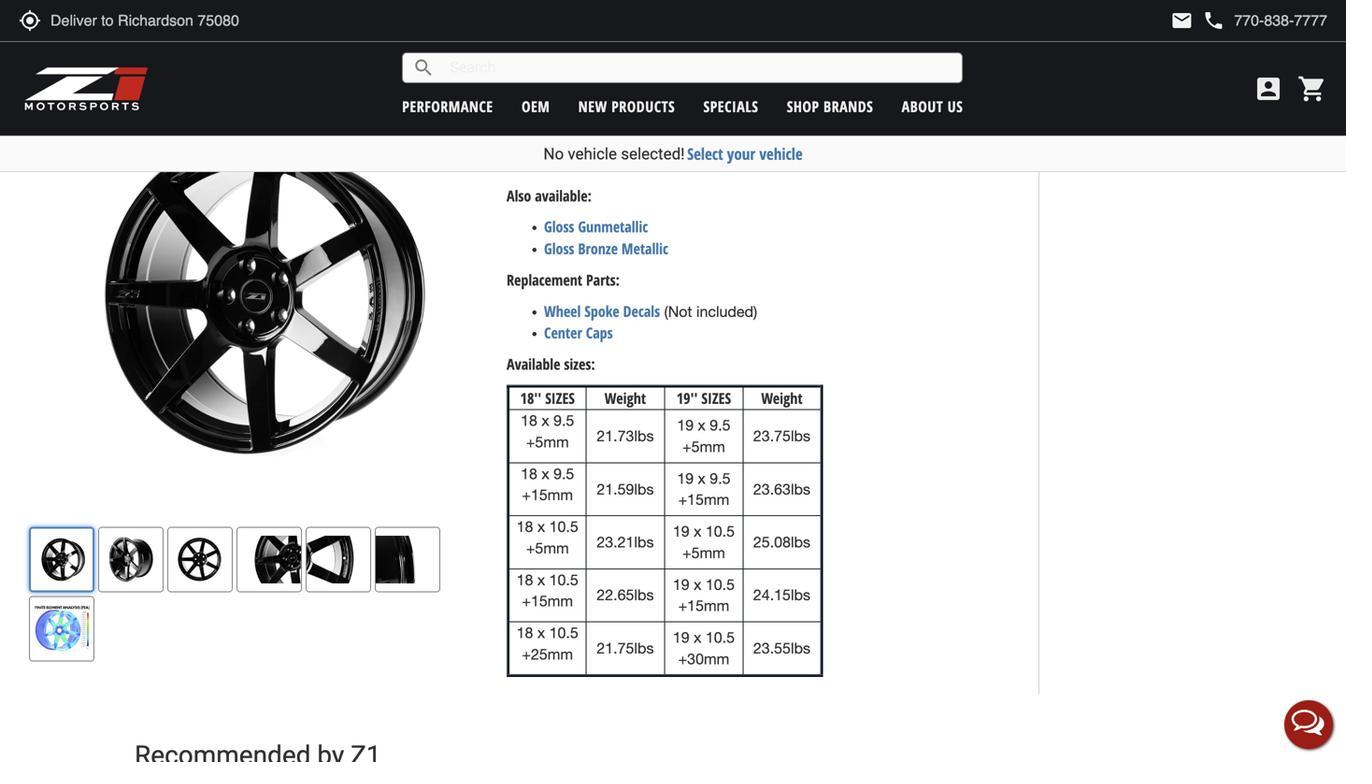 Task type: locate. For each thing, give the bounding box(es) containing it.
+15mm for 18 x 10.5 +15mm
[[522, 593, 573, 610]]

Search search field
[[435, 53, 963, 82]]

+15mm for 18 x 9.5 +15mm
[[522, 487, 573, 504]]

shop
[[787, 96, 820, 116]]

weight
[[605, 388, 646, 408], [762, 388, 803, 408]]

9.5 for 19 x 9.5 +5mm
[[710, 417, 731, 434]]

19 inside 19 x 9.5 +15mm
[[677, 470, 694, 487]]

0 vertical spatial gloss
[[544, 156, 583, 174]]

9.5 inside the 19 x 9.5 +5mm
[[710, 417, 731, 434]]

x for 18 x 9.5 +5mm
[[542, 412, 550, 429]]

oversized
[[591, 52, 655, 69]]

9.5 inside 19 x 9.5 +15mm
[[710, 470, 731, 487]]

21.75lbs
[[597, 640, 654, 657]]

9.5 inside 18 x 9.5 +5mm
[[554, 412, 575, 429]]

9.5 down 18 x 9.5 +5mm
[[554, 465, 575, 482]]

10.5 for 18 x 10.5 +5mm
[[550, 518, 579, 536]]

1 vertical spatial gloss
[[544, 217, 575, 237]]

2 weight from the left
[[762, 388, 803, 408]]

+15mm inside 18 x 10.5 +15mm
[[522, 593, 573, 610]]

available:
[[535, 186, 592, 206]]

9.5 inside 18 x 9.5 +15mm
[[554, 465, 575, 482]]

10.5 down 18 x 10.5 +5mm
[[550, 571, 579, 589]]

+5mm up 19 x 9.5 +15mm
[[683, 438, 726, 455]]

19 for 19 x 10.5 +30mm
[[673, 629, 690, 646]]

rating
[[849, 73, 887, 90]]

x
[[542, 412, 550, 429], [698, 417, 706, 434], [542, 465, 550, 482], [698, 470, 706, 487], [538, 518, 545, 536], [694, 523, 702, 540], [538, 571, 545, 589], [694, 576, 702, 593], [538, 624, 545, 642], [694, 629, 702, 646]]

x up +25mm
[[538, 624, 545, 642]]

0 horizontal spatial weight
[[605, 388, 646, 408]]

9.5 down the 19'' sizes
[[710, 417, 731, 434]]

+15mm inside 18 x 9.5 +15mm
[[522, 487, 573, 504]]

x inside 19 x 10.5 +5mm
[[694, 523, 702, 540]]

shopping_cart link
[[1293, 74, 1328, 104]]

gunmetallic
[[578, 217, 648, 237]]

18 down 18 x 9.5 +5mm
[[521, 465, 538, 482]]

10.5 down 18 x 9.5 +15mm
[[550, 518, 579, 536]]

cap
[[752, 30, 777, 47]]

sizes
[[545, 388, 575, 408], [702, 388, 731, 408]]

22.65lbs
[[597, 587, 654, 604]]

19 for 19 x 10.5 +15mm
[[673, 576, 690, 593]]

x inside 18 x 9.5 +5mm
[[542, 412, 550, 429]]

x down 18 x 9.5 +15mm
[[538, 518, 545, 536]]

21.73lbs
[[597, 427, 654, 445]]

us
[[948, 96, 963, 116]]

10.5 down 19 x 9.5 +15mm
[[706, 523, 735, 540]]

19 x 10.5 +30mm
[[673, 629, 735, 668]]

vehicle right the your
[[760, 143, 803, 165]]

19 down 19''
[[677, 417, 694, 434]]

18'' sizes
[[521, 388, 575, 408]]

x down 19 x 9.5 +15mm
[[694, 523, 702, 540]]

x inside 19 x 10.5 +15mm
[[694, 576, 702, 593]]

19 inside 19 x 10.5 +30mm
[[673, 629, 690, 646]]

new
[[579, 96, 608, 116]]

+5mm up 18 x 10.5 +15mm
[[526, 540, 569, 557]]

10.5
[[550, 518, 579, 536], [706, 523, 735, 540], [550, 571, 579, 589], [706, 576, 735, 593], [550, 624, 579, 642], [706, 629, 735, 646]]

+5mm inside the 19 x 9.5 +5mm
[[683, 438, 726, 455]]

1 gloss from the top
[[544, 156, 583, 174]]

x down 18 x 9.5 +5mm
[[542, 465, 550, 482]]

oem link
[[522, 96, 550, 116]]

+5mm inside 19 x 10.5 +5mm
[[683, 544, 726, 562]]

shop brands link
[[787, 96, 874, 116]]

19 down 19 x 10.5 +5mm
[[673, 576, 690, 593]]

x down 19 x 10.5 +5mm
[[694, 576, 702, 593]]

+5mm inside 18 x 9.5 +5mm
[[526, 434, 569, 451]]

0 horizontal spatial sizes
[[545, 388, 575, 408]]

+5mm inside 18 x 10.5 +5mm
[[526, 540, 569, 557]]

18 inside 18 x 10.5 +15mm
[[517, 571, 534, 589]]

x down 18'' sizes
[[542, 412, 550, 429]]

finish: gloss black
[[507, 124, 624, 174]]

gloss down available:
[[544, 217, 575, 237]]

specials
[[704, 96, 759, 116]]

9.5
[[554, 412, 575, 429], [710, 417, 731, 434], [554, 465, 575, 482], [710, 470, 731, 487]]

18 inside 18 x 9.5 +15mm
[[521, 465, 538, 482]]

9.5 down 18'' sizes
[[554, 412, 575, 429]]

new products
[[579, 96, 675, 116]]

+5mm up 18 x 9.5 +15mm
[[526, 434, 569, 451]]

10.5 inside 18 x 10.5 +5mm
[[550, 518, 579, 536]]

black
[[587, 156, 624, 174]]

18 inside 18 x 9.5 +5mm
[[521, 412, 538, 429]]

x inside 18 x 10.5 +5mm
[[538, 518, 545, 536]]

18 inside 18 x 10.5 +5mm
[[517, 518, 534, 536]]

brembo)
[[866, 52, 924, 69]]

19 x 9.5 +5mm
[[677, 417, 731, 455]]

18 down 18 x 9.5 +15mm
[[517, 518, 534, 536]]

x down the 19 x 9.5 +5mm
[[698, 470, 706, 487]]

19 up +30mm
[[673, 629, 690, 646]]

1 sizes from the left
[[545, 388, 575, 408]]

aluminum
[[634, 73, 699, 90]]

19 x 10.5 +5mm
[[673, 523, 735, 562]]

about us link
[[902, 96, 963, 116]]

x up +30mm
[[694, 629, 702, 646]]

3 gloss from the top
[[544, 239, 575, 259]]

weight up the 23.75lbs
[[762, 388, 803, 408]]

+15mm for 19 x 10.5 +15mm
[[679, 597, 730, 615]]

brakes
[[659, 52, 704, 69]]

+15mm inside 19 x 10.5 +15mm
[[679, 597, 730, 615]]

10.5 up +25mm
[[550, 624, 579, 642]]

10.5 down 19 x 10.5 +5mm
[[706, 576, 735, 593]]

vehicle
[[760, 143, 803, 165], [568, 144, 617, 163]]

x inside 19 x 9.5 +15mm
[[698, 470, 706, 487]]

10.5 up +30mm
[[706, 629, 735, 646]]

+15mm inside 19 x 9.5 +15mm
[[679, 491, 730, 509]]

18 inside 18 x 10.5 +25mm
[[517, 624, 534, 642]]

oem
[[522, 96, 550, 116]]

gloss bronze metallic link
[[544, 239, 669, 259]]

vehicle right no
[[568, 144, 617, 163]]

weight up the 21.73lbs
[[605, 388, 646, 408]]

10.5 inside 19 x 10.5 +15mm
[[706, 576, 735, 593]]

products
[[612, 96, 675, 116]]

color-
[[605, 30, 643, 47]]

1 horizontal spatial sizes
[[702, 388, 731, 408]]

10.5 inside 19 x 10.5 +30mm
[[706, 629, 735, 646]]

0 horizontal spatial vehicle
[[568, 144, 617, 163]]

gloss up available:
[[544, 156, 583, 174]]

+15mm up 18 x 10.5 +5mm
[[522, 487, 573, 504]]

+15mm up 19 x 10.5 +5mm
[[679, 491, 730, 509]]

18 for 18 x 10.5 +15mm
[[517, 571, 534, 589]]

19 down 19 x 9.5 +15mm
[[673, 523, 690, 540]]

x inside 18 x 9.5 +15mm
[[542, 465, 550, 482]]

18 down 18 x 10.5 +5mm
[[517, 571, 534, 589]]

phone link
[[1203, 9, 1328, 32]]

x inside 18 x 10.5 +25mm
[[538, 624, 545, 642]]

specials link
[[704, 96, 759, 116]]

(not
[[665, 303, 693, 320]]

19 x 9.5 +15mm
[[677, 470, 731, 509]]

about
[[902, 96, 944, 116]]

19 inside 19 x 10.5 +15mm
[[673, 576, 690, 593]]

sizes right 19''
[[702, 388, 731, 408]]

x down the 19'' sizes
[[698, 417, 706, 434]]

sizes for 19'' sizes
[[702, 388, 731, 408]]

23.63lbs
[[754, 481, 811, 498]]

x inside the 19 x 9.5 +5mm
[[698, 417, 706, 434]]

x inside 18 x 10.5 +15mm
[[538, 571, 545, 589]]

sizes:
[[564, 354, 595, 374]]

9.5 down the 19 x 9.5 +5mm
[[710, 470, 731, 487]]

18 x 10.5 +5mm
[[517, 518, 579, 557]]

18 x 10.5 +25mm
[[517, 624, 579, 663]]

sizes right 18'' on the bottom
[[545, 388, 575, 408]]

10.5 inside 18 x 10.5 +25mm
[[550, 624, 579, 642]]

r35
[[835, 52, 862, 69]]

10.5 inside 19 x 10.5 +5mm
[[706, 523, 735, 540]]

x down 18 x 10.5 +5mm
[[538, 571, 545, 589]]

19
[[677, 417, 694, 434], [677, 470, 694, 487], [673, 523, 690, 540], [673, 576, 690, 593], [673, 629, 690, 646]]

18 down 18'' on the bottom
[[521, 412, 538, 429]]

high
[[757, 73, 786, 90]]

1 horizontal spatial vehicle
[[760, 143, 803, 165]]

gloss inside finish: gloss black
[[544, 156, 583, 174]]

z1 motorsports logo image
[[23, 65, 149, 112]]

18 up +25mm
[[517, 624, 534, 642]]

1 horizontal spatial weight
[[762, 388, 803, 408]]

10.5 inside 18 x 10.5 +15mm
[[550, 571, 579, 589]]

wheel spoke decals (not included) center caps
[[544, 301, 758, 343]]

19 down the 19 x 9.5 +5mm
[[677, 470, 694, 487]]

19 inside 19 x 10.5 +5mm
[[673, 523, 690, 540]]

19''
[[677, 388, 698, 408]]

about us
[[902, 96, 963, 116]]

x inside 19 x 10.5 +30mm
[[694, 629, 702, 646]]

2 sizes from the left
[[702, 388, 731, 408]]

+15mm up 19 x 10.5 +30mm
[[679, 597, 730, 615]]

an
[[908, 73, 924, 90]]

performance
[[402, 96, 493, 116]]

gloss up replacement parts:
[[544, 239, 575, 259]]

affordable
[[929, 73, 996, 90]]

+15mm up 18 x 10.5 +25mm at the left bottom of the page
[[522, 593, 573, 610]]

23.55lbs
[[754, 640, 811, 657]]

mail phone
[[1171, 9, 1225, 32]]

center
[[544, 323, 583, 343]]

+5mm up 19 x 10.5 +15mm
[[683, 544, 726, 562]]

1 weight from the left
[[605, 388, 646, 408]]

center caps link
[[544, 323, 613, 343]]

2 vertical spatial gloss
[[544, 239, 575, 259]]

19 inside the 19 x 9.5 +5mm
[[677, 417, 694, 434]]



Task type: vqa. For each thing, say whether or not it's contained in the screenshot.
the 9.5 inside 19 x 9.5 +15mm
yes



Task type: describe. For each thing, give the bounding box(es) containing it.
finish:
[[507, 124, 545, 144]]

18 for 18 x 10.5 +25mm
[[517, 624, 534, 642]]

+25mm
[[522, 646, 573, 663]]

x for 18 x 9.5 +15mm
[[542, 465, 550, 482]]

10.5 for 19 x 10.5 +30mm
[[706, 629, 735, 646]]

replacement parts:
[[507, 270, 620, 290]]

x for 19 x 9.5 +15mm
[[698, 470, 706, 487]]

selected!
[[621, 144, 685, 163]]

sizes for 18'' sizes
[[545, 388, 575, 408]]

your
[[727, 143, 756, 165]]

shopping_cart
[[1298, 74, 1328, 104]]

x for 19 x 9.5 +5mm
[[698, 417, 706, 434]]

wheel spoke decals link
[[544, 301, 660, 321]]

18 x 9.5 +15mm
[[521, 465, 575, 504]]

offers
[[703, 73, 741, 90]]

metallic
[[622, 239, 669, 259]]

10.5 for 19 x 10.5 +5mm
[[706, 523, 735, 540]]

formed
[[582, 73, 630, 90]]

also
[[507, 186, 531, 206]]

wheel
[[544, 301, 581, 321]]

includes
[[544, 30, 601, 47]]

+5mm for 19 x 10.5 +5mm
[[683, 544, 726, 562]]

shop brands
[[787, 96, 874, 116]]

no vehicle selected! select your vehicle
[[544, 143, 803, 165]]

10.5 for 19 x 10.5 +15mm
[[706, 576, 735, 593]]

18 for 18 x 9.5 +15mm
[[521, 465, 538, 482]]

select your vehicle link
[[687, 143, 803, 165]]

replacement
[[507, 270, 583, 290]]

strength
[[790, 73, 845, 90]]

x for 19 x 10.5 +5mm
[[694, 523, 702, 540]]

mail
[[1171, 9, 1194, 32]]

included)
[[697, 303, 758, 320]]

23.75lbs
[[754, 427, 811, 445]]

price
[[544, 94, 578, 112]]

new products link
[[579, 96, 675, 116]]

19 x 10.5 +15mm
[[673, 576, 735, 615]]

+15mm for 19 x 9.5 +15mm
[[679, 491, 730, 509]]

x for 19 x 10.5 +15mm
[[694, 576, 702, 593]]

account_box link
[[1249, 74, 1289, 104]]

24.15lbs
[[754, 587, 811, 604]]

9.5 for 18 x 9.5 +15mm
[[554, 465, 575, 482]]

mail link
[[1171, 9, 1194, 32]]

flow-
[[544, 73, 582, 90]]

available
[[507, 354, 561, 374]]

search
[[413, 57, 435, 79]]

phone
[[1203, 9, 1225, 32]]

19 for 19 x 9.5 +15mm
[[677, 470, 694, 487]]

no
[[544, 144, 564, 163]]

at
[[891, 73, 904, 90]]

+5mm for 18 x 9.5 +5mm
[[526, 434, 569, 451]]

caps
[[586, 323, 613, 343]]

gloss gunmetallic gloss bronze metallic
[[544, 217, 669, 259]]

+5mm for 19 x 9.5 +5mm
[[683, 438, 726, 455]]

x for 18 x 10.5 +5mm
[[538, 518, 545, 536]]

+5mm for 18 x 10.5 +5mm
[[526, 540, 569, 557]]

brands
[[824, 96, 874, 116]]

also available:
[[507, 186, 592, 206]]

account_box
[[1254, 74, 1284, 104]]

spoke
[[585, 301, 620, 321]]

x for 18 x 10.5 +15mm
[[538, 571, 545, 589]]

10.5 for 18 x 10.5 +25mm
[[550, 624, 579, 642]]

18''
[[521, 388, 542, 408]]

380mm
[[781, 52, 831, 69]]

x for 18 x 10.5 +25mm
[[538, 624, 545, 642]]

2 gloss from the top
[[544, 217, 575, 237]]

19 for 19 x 10.5 +5mm
[[673, 523, 690, 540]]

21.59lbs
[[597, 481, 654, 498]]

9.5 for 18 x 9.5 +5mm
[[554, 412, 575, 429]]

bronze
[[578, 239, 618, 259]]

18 x 9.5 +5mm
[[521, 412, 575, 451]]

includes color-matched center cap clears oversized brakes (akebono, 380mm r35 brembo) flow-formed aluminum offers a high strength rating at an affordable price
[[544, 30, 996, 112]]

center
[[706, 30, 748, 47]]

parts:
[[586, 270, 620, 290]]

18 x 10.5 +15mm
[[517, 571, 579, 610]]

18 for 18 x 9.5 +5mm
[[521, 412, 538, 429]]

a
[[745, 73, 753, 90]]

+30mm
[[679, 650, 730, 668]]

25.08lbs
[[754, 534, 811, 551]]

10.5 for 18 x 10.5 +15mm
[[550, 571, 579, 589]]

18 for 18 x 10.5 +5mm
[[517, 518, 534, 536]]

23.21lbs
[[597, 534, 654, 551]]

performance link
[[402, 96, 493, 116]]

x for 19 x 10.5 +30mm
[[694, 629, 702, 646]]

decals
[[623, 301, 660, 321]]

available sizes:
[[507, 354, 595, 374]]

vehicle inside no vehicle selected! select your vehicle
[[568, 144, 617, 163]]

clears
[[544, 52, 587, 69]]

(akebono,
[[709, 52, 777, 69]]

19 for 19 x 9.5 +5mm
[[677, 417, 694, 434]]

9.5 for 19 x 9.5 +15mm
[[710, 470, 731, 487]]

gloss gunmetallic link
[[544, 217, 648, 237]]



